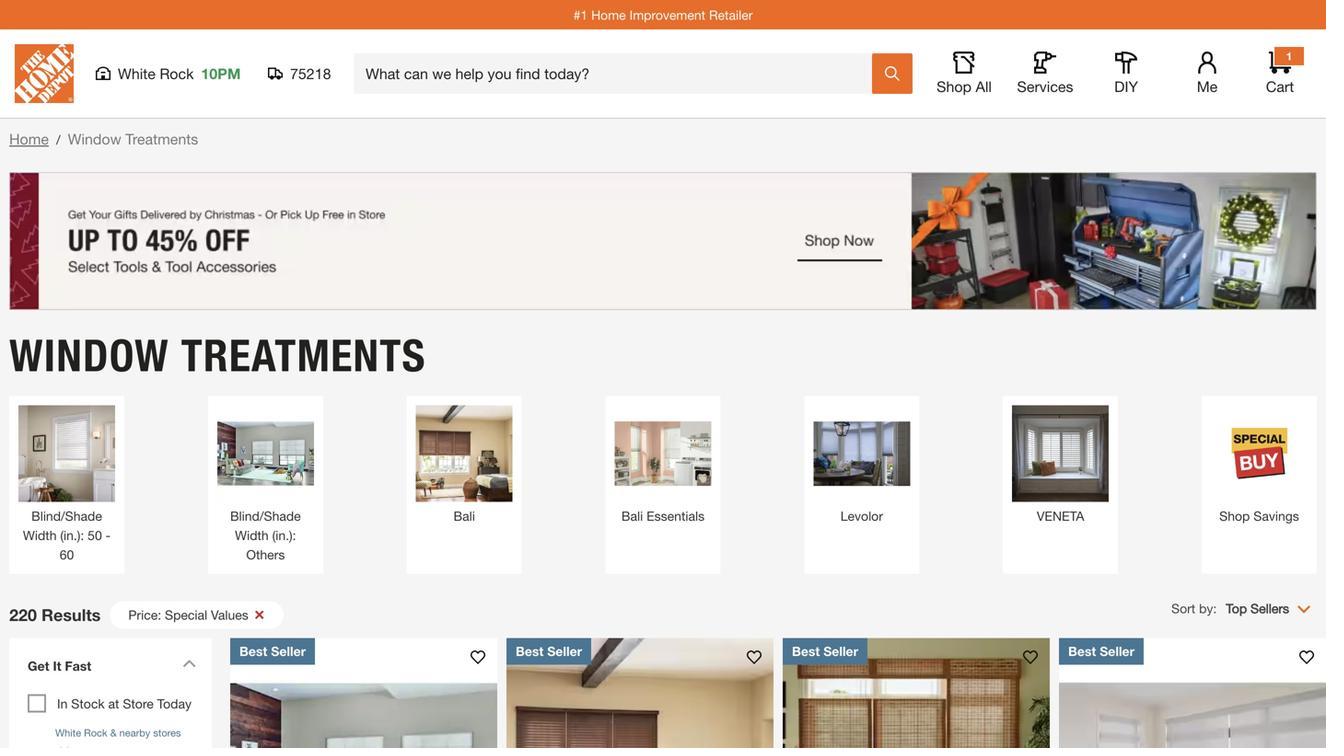 Task type: locate. For each thing, give the bounding box(es) containing it.
0 vertical spatial home
[[591, 7, 626, 22]]

What can we help you find today? search field
[[366, 54, 871, 93]]

sort
[[1171, 601, 1196, 617]]

by:
[[1199, 601, 1217, 617]]

2 bali from the left
[[622, 509, 643, 524]]

-
[[106, 528, 111, 543]]

white rock & nearby stores
[[55, 728, 181, 740]]

best seller for light filtering cellular shades image
[[239, 644, 306, 659]]

10pm
[[201, 65, 241, 82]]

top
[[1226, 601, 1247, 617]]

1 horizontal spatial (in.):
[[272, 528, 296, 543]]

get it fast
[[28, 659, 91, 674]]

1 horizontal spatial rock
[[160, 65, 194, 82]]

#1 home improvement retailer
[[573, 7, 753, 22]]

rock left &
[[84, 728, 107, 740]]

1 horizontal spatial shop
[[1219, 509, 1250, 524]]

best
[[239, 644, 267, 659], [516, 644, 544, 659], [792, 644, 820, 659], [1068, 644, 1096, 659]]

shop for shop savings
[[1219, 509, 1250, 524]]

window treatments
[[9, 329, 426, 383]]

seller
[[271, 644, 306, 659], [547, 644, 582, 659], [823, 644, 858, 659], [1100, 644, 1135, 659]]

0 horizontal spatial home
[[9, 130, 49, 148]]

blind/shade for 50
[[31, 509, 102, 524]]

0 horizontal spatial width
[[23, 528, 57, 543]]

1 horizontal spatial home
[[591, 7, 626, 22]]

(in.): up others
[[272, 528, 296, 543]]

sellers
[[1251, 601, 1289, 617]]

white down in
[[55, 728, 81, 740]]

sponsored banner image
[[9, 172, 1317, 310]]

3 best seller from the left
[[792, 644, 858, 659]]

0 vertical spatial white
[[118, 65, 156, 82]]

window
[[68, 130, 121, 148], [9, 329, 169, 383]]

levolor image
[[813, 406, 910, 502]]

blind/shade width (in.): others image
[[217, 406, 314, 502]]

2 best seller from the left
[[516, 644, 582, 659]]

top down bottom up light filtering natural woven wood bamboo shades image
[[783, 639, 1050, 749]]

1 horizontal spatial width
[[235, 528, 269, 543]]

1 horizontal spatial blind/shade
[[230, 509, 301, 524]]

(in.):
[[60, 528, 84, 543], [272, 528, 296, 543]]

price: special values
[[128, 608, 248, 623]]

bali left the essentials
[[622, 509, 643, 524]]

shop savings link
[[1211, 406, 1308, 526]]

essentials
[[647, 509, 705, 524]]

price: special values button
[[110, 602, 283, 629]]

levolor link
[[813, 406, 910, 526]]

width up others
[[235, 528, 269, 543]]

1 horizontal spatial bali
[[622, 509, 643, 524]]

2 width from the left
[[235, 528, 269, 543]]

rock left 10pm
[[160, 65, 194, 82]]

1 horizontal spatial white
[[118, 65, 156, 82]]

1 best from the left
[[239, 644, 267, 659]]

2 best from the left
[[516, 644, 544, 659]]

shop inside button
[[937, 78, 972, 95]]

(in.): for others
[[272, 528, 296, 543]]

the home depot logo image
[[15, 44, 74, 103]]

width left 50
[[23, 528, 57, 543]]

1 bali from the left
[[454, 509, 475, 524]]

services
[[1017, 78, 1073, 95]]

0 horizontal spatial (in.):
[[60, 528, 84, 543]]

savings
[[1254, 509, 1299, 524]]

white
[[118, 65, 156, 82], [55, 728, 81, 740]]

stores
[[153, 728, 181, 740]]

1 blind/shade from the left
[[31, 509, 102, 524]]

2 blind/shade from the left
[[230, 509, 301, 524]]

treatments
[[125, 130, 198, 148], [181, 329, 426, 383]]

me
[[1197, 78, 1218, 95]]

home left /
[[9, 130, 49, 148]]

(in.): inside the blind/shade width (in.): 50 - 60
[[60, 528, 84, 543]]

60
[[60, 547, 74, 563]]

bali down bali 'image'
[[454, 509, 475, 524]]

blind/shade up others
[[230, 509, 301, 524]]

shop
[[937, 78, 972, 95], [1219, 509, 1250, 524]]

bali
[[454, 509, 475, 524], [622, 509, 643, 524]]

diy
[[1114, 78, 1138, 95]]

width
[[23, 528, 57, 543], [235, 528, 269, 543]]

home / window treatments
[[9, 130, 198, 148]]

1 seller from the left
[[271, 644, 306, 659]]

0 vertical spatial rock
[[160, 65, 194, 82]]

0 horizontal spatial rock
[[84, 728, 107, 740]]

white for white rock 10pm
[[118, 65, 156, 82]]

veneta image
[[1012, 406, 1109, 502]]

blind/shade
[[31, 509, 102, 524], [230, 509, 301, 524]]

home right #1
[[591, 7, 626, 22]]

shop left the "savings" at right
[[1219, 509, 1250, 524]]

best for solar roller shades image
[[1068, 644, 1096, 659]]

width inside blind/shade width (in.): others
[[235, 528, 269, 543]]

services button
[[1016, 52, 1075, 96]]

white up "home / window treatments"
[[118, 65, 156, 82]]

blind/shade up 50
[[31, 509, 102, 524]]

white for white rock & nearby stores
[[55, 728, 81, 740]]

220 results
[[9, 606, 101, 625]]

best seller for top down bottom up light filtering natural woven wood bamboo shades image
[[792, 644, 858, 659]]

1 vertical spatial rock
[[84, 728, 107, 740]]

0 vertical spatial shop
[[937, 78, 972, 95]]

0 horizontal spatial white
[[55, 728, 81, 740]]

best seller for solar roller shades image
[[1068, 644, 1135, 659]]

rock
[[160, 65, 194, 82], [84, 728, 107, 740]]

seller for light filtering cellular shades image
[[271, 644, 306, 659]]

width inside the blind/shade width (in.): 50 - 60
[[23, 528, 57, 543]]

bali for bali
[[454, 509, 475, 524]]

rock for &
[[84, 728, 107, 740]]

bali essentials link
[[615, 406, 711, 526]]

get it fast link
[[18, 648, 203, 690]]

1 (in.): from the left
[[60, 528, 84, 543]]

2 (in.): from the left
[[272, 528, 296, 543]]

220
[[9, 606, 37, 625]]

2 seller from the left
[[547, 644, 582, 659]]

1
[[1286, 50, 1292, 63]]

cart
[[1266, 78, 1294, 95]]

shop all
[[937, 78, 992, 95]]

home
[[591, 7, 626, 22], [9, 130, 49, 148]]

shop left all
[[937, 78, 972, 95]]

4 seller from the left
[[1100, 644, 1135, 659]]

4 best from the left
[[1068, 644, 1096, 659]]

0 horizontal spatial shop
[[937, 78, 972, 95]]

seller for solar roller shades image
[[1100, 644, 1135, 659]]

1 vertical spatial white
[[55, 728, 81, 740]]

best seller
[[239, 644, 306, 659], [516, 644, 582, 659], [792, 644, 858, 659], [1068, 644, 1135, 659]]

&
[[110, 728, 117, 740]]

0 horizontal spatial blind/shade
[[31, 509, 102, 524]]

3 seller from the left
[[823, 644, 858, 659]]

4 best seller from the left
[[1068, 644, 1135, 659]]

bali for bali essentials
[[622, 509, 643, 524]]

75218
[[290, 65, 331, 82]]

price:
[[128, 608, 161, 623]]

1 best seller from the left
[[239, 644, 306, 659]]

blind/shade inside the blind/shade width (in.): 50 - 60
[[31, 509, 102, 524]]

1 vertical spatial shop
[[1219, 509, 1250, 524]]

#1
[[573, 7, 588, 22]]

50
[[88, 528, 102, 543]]

3 best from the left
[[792, 644, 820, 659]]

shop savings image
[[1211, 406, 1308, 502]]

(in.): inside blind/shade width (in.): others
[[272, 528, 296, 543]]

(in.): up 60 on the bottom of the page
[[60, 528, 84, 543]]

0 horizontal spatial bali
[[454, 509, 475, 524]]

1 width from the left
[[23, 528, 57, 543]]



Task type: describe. For each thing, give the bounding box(es) containing it.
seller for top down bottom up light filtering natural woven wood bamboo shades image
[[823, 644, 858, 659]]

width for blind/shade width (in.): 50 - 60
[[23, 528, 57, 543]]

width for blind/shade width (in.): others
[[235, 528, 269, 543]]

retailer
[[709, 7, 753, 22]]

results
[[41, 606, 101, 625]]

veneta
[[1037, 509, 1084, 524]]

1 vertical spatial treatments
[[181, 329, 426, 383]]

sort by: top sellers
[[1171, 601, 1289, 617]]

in stock at store today
[[57, 697, 192, 712]]

veneta link
[[1012, 406, 1109, 526]]

best for light filtering cellular shades image
[[239, 644, 267, 659]]

stock
[[71, 697, 105, 712]]

1 vertical spatial window
[[9, 329, 169, 383]]

bali essentials image
[[615, 406, 711, 502]]

others
[[246, 547, 285, 563]]

seller for 2 in. faux wood blinds image
[[547, 644, 582, 659]]

white rock 10pm
[[118, 65, 241, 82]]

nearby
[[119, 728, 150, 740]]

at
[[108, 697, 119, 712]]

shop for shop all
[[937, 78, 972, 95]]

light filtering cellular shades image
[[230, 639, 497, 749]]

home link
[[9, 130, 49, 148]]

values
[[211, 608, 248, 623]]

special
[[165, 608, 207, 623]]

blind/shade width (in.): 50 - 60 link
[[18, 406, 115, 565]]

all
[[976, 78, 992, 95]]

shop savings
[[1219, 509, 1299, 524]]

in
[[57, 697, 68, 712]]

1 vertical spatial home
[[9, 130, 49, 148]]

2 in. faux wood blinds image
[[506, 639, 774, 749]]

fast
[[65, 659, 91, 674]]

blind/shade for others
[[230, 509, 301, 524]]

levolor
[[841, 509, 883, 524]]

/
[[56, 132, 60, 147]]

improvement
[[630, 7, 705, 22]]

store
[[123, 697, 154, 712]]

cart 1
[[1266, 50, 1294, 95]]

blind/shade width (in.): 50 - 60 image
[[18, 406, 115, 502]]

blind/shade width (in.): others
[[230, 509, 301, 563]]

0 vertical spatial treatments
[[125, 130, 198, 148]]

caret icon image
[[182, 660, 196, 668]]

diy button
[[1097, 52, 1156, 96]]

bali image
[[416, 406, 513, 502]]

bali link
[[416, 406, 513, 526]]

get
[[28, 659, 49, 674]]

blind/shade width (in.): 50 - 60
[[23, 509, 111, 563]]

rock for 10pm
[[160, 65, 194, 82]]

it
[[53, 659, 61, 674]]

0 vertical spatial window
[[68, 130, 121, 148]]

solar roller shades image
[[1059, 639, 1326, 749]]

today
[[157, 697, 192, 712]]

best seller for 2 in. faux wood blinds image
[[516, 644, 582, 659]]

bali essentials
[[622, 509, 705, 524]]

blind/shade width (in.): others link
[[217, 406, 314, 565]]

best for top down bottom up light filtering natural woven wood bamboo shades image
[[792, 644, 820, 659]]

75218 button
[[268, 64, 332, 83]]

in stock at store today link
[[57, 697, 192, 712]]

shop all button
[[935, 52, 994, 96]]

me button
[[1178, 52, 1237, 96]]

best for 2 in. faux wood blinds image
[[516, 644, 544, 659]]

(in.): for 50
[[60, 528, 84, 543]]



Task type: vqa. For each thing, say whether or not it's contained in the screenshot.
throw
no



